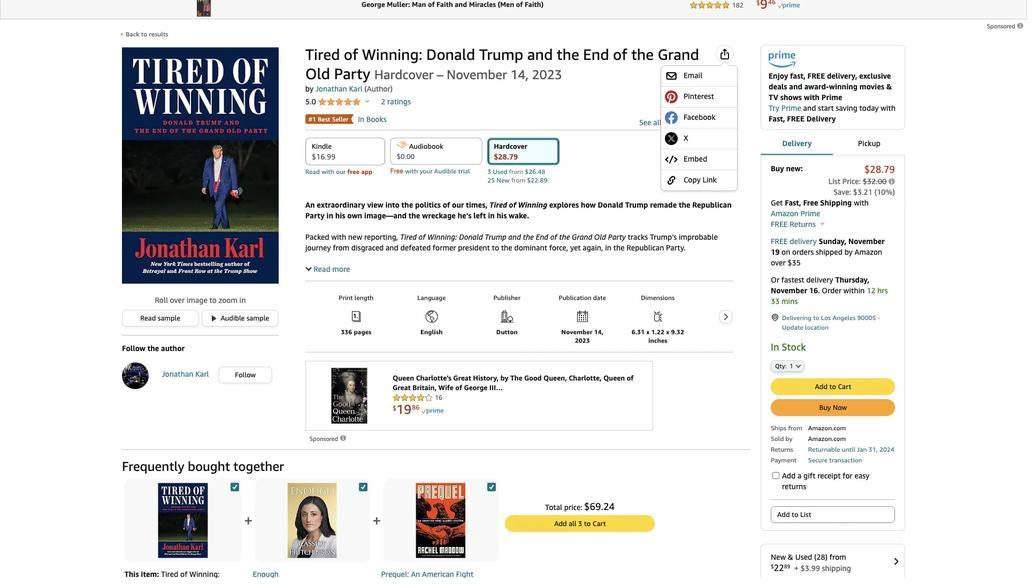 Task type: vqa. For each thing, say whether or not it's contained in the screenshot.
the bottommost BY
yes



Task type: locate. For each thing, give the bounding box(es) containing it.
to down total price: $69.24
[[585, 519, 591, 528]]

delivery up .
[[807, 275, 834, 284]]

0 horizontal spatial amazon
[[771, 209, 799, 218]]

prime up start
[[822, 93, 843, 101]]

0 vertical spatial sponsored link
[[988, 21, 1025, 32]]

0 horizontal spatial over
[[170, 296, 185, 304]]

november inside thursday, november 16
[[771, 286, 808, 295]]

16
[[810, 286, 819, 295]]

language
[[418, 294, 446, 301]]

1 horizontal spatial +
[[373, 511, 381, 529]]

1 horizontal spatial leave feedback on sponsored ad element
[[988, 23, 1025, 30]]

Add a gift receipt for easy returns checkbox
[[773, 472, 780, 479]]

returns up payment
[[771, 446, 794, 453]]

jan
[[858, 446, 868, 453]]

& up 89
[[788, 553, 794, 561]]

0 vertical spatial winning:
[[362, 46, 423, 63]]

movies
[[860, 82, 885, 91]]

0 vertical spatial amazon.com
[[809, 424, 846, 432]]

1 vertical spatial amazon.com
[[809, 435, 846, 442]]

donald down he's
[[459, 232, 483, 241]]

print
[[339, 294, 353, 301]]

back
[[126, 30, 139, 37]]

new inside the 'new & used (28) from $ 22 89 + $3.99 shipping'
[[771, 553, 786, 561]]

karl left (author)
[[349, 84, 363, 93]]

by down sunday,
[[845, 247, 853, 256]]

tired of winning: donald trump and the end of the grand old party image
[[122, 47, 279, 284], [146, 483, 221, 558]]

x right the 6.31
[[647, 328, 650, 335]]

free with your audible trial
[[390, 167, 470, 175]]

by up 5.0
[[306, 84, 314, 93]]

1 horizontal spatial our
[[452, 200, 464, 209]]

over down 19
[[771, 258, 786, 267]]

his down extraordinary
[[335, 211, 346, 220]]

2 sample from the left
[[247, 314, 269, 322]]

sample for read sample
[[158, 314, 180, 322]]

his left wake.
[[497, 211, 507, 220]]

2 horizontal spatial +
[[795, 564, 799, 573]]

1 horizontal spatial amazon
[[855, 247, 883, 256]]

add up buy now submit
[[816, 382, 828, 391]]

$28.79 up "$32.00"
[[865, 163, 896, 175]]

leave feedback on sponsored ad element
[[988, 23, 1025, 30], [310, 435, 347, 442]]

0 horizontal spatial &
[[788, 553, 794, 561]]

with down $3.21
[[854, 198, 869, 207]]

add inside add a gift receipt for easy returns
[[783, 471, 796, 480]]

1 horizontal spatial end
[[584, 46, 610, 63]]

2 vertical spatial donald
[[459, 232, 483, 241]]

list inside main content
[[327, 289, 914, 344]]

print length
[[339, 294, 374, 301]]

1 vertical spatial fast,
[[785, 198, 802, 207]]

free down amazon prime link
[[771, 219, 788, 228]]

1 horizontal spatial hardcover
[[494, 142, 528, 150]]

2 checkbox image from the left
[[488, 483, 496, 491]]

new inside '3 used from $26.48 25 new from $22.89'
[[497, 176, 510, 184]]

grand
[[658, 46, 700, 63], [572, 232, 593, 241]]

donald up –
[[427, 46, 476, 63]]

add down returns
[[778, 510, 790, 519]]

fast, down try
[[769, 114, 786, 123]]

$22.89
[[527, 176, 548, 184]]

with right today
[[881, 103, 896, 112]]

$
[[771, 563, 775, 569]]

6.31 x 1.22 x 9.32 inches
[[632, 328, 685, 344]]

0 horizontal spatial used
[[493, 168, 508, 175]]

0 horizontal spatial free
[[390, 168, 404, 175]]

0 horizontal spatial karl
[[196, 370, 209, 379]]

$28.79 up '3 used from $26.48 25 new from $22.89'
[[494, 152, 518, 161]]

checkbox image
[[359, 483, 368, 491], [488, 483, 496, 491]]

karl left follow link
[[196, 370, 209, 379]]

0 vertical spatial used
[[493, 168, 508, 175]]

tab list
[[761, 131, 906, 156]]

to down returns
[[792, 510, 799, 519]]

all down price:
[[569, 519, 577, 528]]

with left new
[[332, 232, 346, 241]]

thursday, november 16
[[771, 275, 870, 295]]

sample
[[158, 314, 180, 322], [247, 314, 269, 322]]

tired of winning: donald trump and the end of the grand old party
[[306, 46, 700, 83]]

free inside "get fast, free shipping with amazon prime"
[[804, 198, 819, 207]]

returns for free returns
[[790, 219, 816, 228]]

party
[[334, 65, 371, 83], [306, 211, 325, 220], [608, 232, 626, 241]]

location
[[806, 324, 829, 331]]

hardcover up the ratings
[[375, 67, 434, 82]]

2 amazon.com from the top
[[809, 435, 846, 442]]

qty:
[[776, 363, 787, 370]]

delivering to los angeles 90005 - update location link
[[771, 313, 896, 332]]

get
[[771, 198, 783, 207]]

2 his from the left
[[497, 211, 507, 220]]

free inside free with your audible trial
[[390, 168, 404, 175]]

with down $16.99
[[322, 168, 335, 175]]

x image
[[666, 132, 678, 145]]

1 horizontal spatial jonathan
[[316, 84, 347, 93]]

to inside delivering to los angeles 90005 - update location
[[814, 314, 820, 321]]

from inside the 'new & used (28) from $ 22 89 + $3.99 shipping'
[[830, 553, 847, 561]]

0 horizontal spatial list
[[801, 510, 812, 519]]

extender expand image
[[306, 265, 312, 271]]

within
[[844, 286, 865, 295]]

read for read with our free app
[[306, 168, 320, 175]]

sample inside button
[[158, 314, 180, 322]]

list containing print length
[[327, 289, 914, 344]]

shows
[[781, 93, 802, 101]]

read inside read sample button
[[140, 314, 156, 322]]

jonathan up 5.0 button
[[316, 84, 347, 93]]

1 horizontal spatial tired
[[400, 232, 417, 241]]

start
[[819, 103, 834, 112]]

1 vertical spatial hardcover
[[494, 142, 528, 150]]

read
[[306, 168, 320, 175], [314, 264, 331, 273], [140, 314, 156, 322]]

audible left trial
[[435, 167, 457, 175]]

returns for amazon.com returns
[[771, 446, 794, 453]]

list
[[327, 289, 914, 344]]

amazon.com
[[809, 424, 846, 432], [809, 435, 846, 442]]

over right roll
[[170, 296, 185, 304]]

from down $26.48
[[512, 176, 526, 184]]

3 up 25
[[488, 168, 492, 175]]

to left the zoom
[[210, 296, 217, 304]]

cart
[[839, 382, 852, 391], [593, 519, 606, 528]]

in stock
[[771, 341, 807, 353]]

2 x from the left
[[667, 328, 670, 335]]

jonathan down author
[[162, 370, 194, 379]]

trump inside explores how donald trump remade the republican party in his own image—and the wreckage he's left in his wake.
[[626, 200, 649, 209]]

1 vertical spatial tired
[[490, 200, 507, 209]]

from up shipping
[[830, 553, 847, 561]]

free down try prime link
[[788, 114, 805, 123]]

0 horizontal spatial end
[[536, 232, 549, 241]]

delivery down start
[[807, 114, 836, 123]]

receipt
[[818, 471, 841, 480]]

1
[[790, 363, 794, 370]]

0 vertical spatial by
[[306, 84, 314, 93]]

jonathan karl link
[[316, 84, 363, 93], [162, 369, 209, 382]]

of
[[344, 46, 358, 63], [614, 46, 628, 63], [443, 200, 450, 209], [509, 200, 517, 209], [419, 232, 426, 241], [551, 232, 558, 241]]

copy link image
[[666, 174, 678, 187]]

prime down shows
[[782, 103, 802, 112]]

0 horizontal spatial $28.79
[[494, 152, 518, 161]]

–
[[437, 67, 444, 82]]

+ for enough image
[[244, 511, 253, 529]]

grand down how
[[572, 232, 593, 241]]

read down roll
[[140, 314, 156, 322]]

all right see
[[654, 118, 662, 127]]

jonathan karl link down author
[[162, 369, 209, 382]]

1 checkbox image from the left
[[359, 483, 368, 491]]

336
[[341, 328, 352, 335]]

0 vertical spatial karl
[[349, 84, 363, 93]]

free up amazon prime link
[[804, 198, 819, 207]]

amazon.com inside amazon.com sold by
[[809, 424, 846, 432]]

& right 'movies'
[[887, 82, 893, 91]]

0 horizontal spatial +
[[244, 511, 253, 529]]

amazon.com inside the 'amazon.com returns'
[[809, 435, 846, 442]]

old down how
[[595, 232, 606, 241]]

2 vertical spatial tired
[[400, 232, 417, 241]]

all for see
[[654, 118, 662, 127]]

1 vertical spatial jonathan karl link
[[162, 369, 209, 382]]

free
[[390, 168, 404, 175], [804, 198, 819, 207]]

november right sunday,
[[849, 237, 885, 245]]

amazon.com for amazon.com returns
[[809, 435, 846, 442]]

november down publication
[[562, 328, 593, 335]]

pickup
[[859, 139, 881, 147]]

save: $3.21 (10%)
[[834, 187, 896, 196]]

+ for prequel: an american fight against fascism image
[[373, 511, 381, 529]]

0 horizontal spatial audible
[[221, 314, 245, 322]]

2 ratings
[[381, 97, 411, 106]]

secure transaction button
[[809, 455, 863, 464]]

1 vertical spatial list
[[801, 510, 812, 519]]

0 vertical spatial tired
[[306, 46, 340, 63]]

returns inside "button"
[[790, 219, 816, 228]]

x right 1.22 at right
[[667, 328, 670, 335]]

1 vertical spatial jonathan
[[162, 370, 194, 379]]

0 vertical spatial sponsored
[[988, 23, 1018, 30]]

delivery link
[[761, 131, 833, 156]]

orders
[[793, 247, 814, 256]]

$3.99
[[801, 564, 821, 573]]

(10%)
[[875, 187, 896, 196]]

tired right times,
[[490, 200, 507, 209]]

0 vertical spatial $28.79
[[494, 152, 518, 161]]

main content containing tired of winning: donald trump and the end of the grand old party
[[112, 37, 915, 578]]

5.0 button
[[306, 97, 370, 107]]

2 vertical spatial read
[[140, 314, 156, 322]]

email link
[[666, 69, 734, 82]]

1 horizontal spatial buy
[[820, 403, 832, 412]]

follow inside follow link
[[235, 371, 256, 379]]

new:
[[787, 164, 803, 173]]

your
[[420, 167, 433, 175]]

hardcover for hardcover – november 14, 2023
[[375, 67, 434, 82]]

add down total
[[555, 519, 567, 528]]

0 vertical spatial list
[[829, 177, 841, 185]]

secure transaction
[[809, 456, 863, 464]]

the
[[557, 46, 580, 63], [632, 46, 654, 63], [402, 200, 413, 209], [679, 200, 691, 209], [409, 211, 420, 220], [523, 232, 534, 241], [559, 232, 570, 241], [148, 344, 159, 353]]

0 horizontal spatial checkbox image
[[359, 483, 368, 491]]

2 vertical spatial party
[[608, 232, 626, 241]]

0 horizontal spatial new
[[497, 176, 510, 184]]

0 vertical spatial 14,
[[511, 67, 529, 82]]

.
[[819, 286, 820, 295]]

left
[[474, 211, 486, 220]]

0 horizontal spatial leave feedback on sponsored ad element
[[310, 435, 347, 442]]

own
[[348, 211, 362, 220]]

list
[[829, 177, 841, 185], [801, 510, 812, 519]]

1 vertical spatial amazon
[[855, 247, 883, 256]]

1 horizontal spatial winning:
[[428, 232, 457, 241]]

1 vertical spatial trump
[[626, 200, 649, 209]]

end
[[584, 46, 610, 63], [536, 232, 549, 241]]

0 horizontal spatial sponsored
[[310, 435, 340, 442]]

1 his from the left
[[335, 211, 346, 220]]

november up "mins"
[[771, 286, 808, 295]]

follow link
[[219, 367, 272, 383]]

trump up hardcover – november 14, 2023
[[479, 46, 524, 63]]

extraordinary
[[317, 200, 365, 209]]

0 vertical spatial all
[[654, 118, 662, 127]]

1 horizontal spatial sponsored link
[[988, 21, 1025, 32]]

sample right the play icon
[[247, 314, 269, 322]]

november 14, 2023
[[562, 328, 604, 344]]

2 vertical spatial prime
[[801, 209, 821, 218]]

used up 25
[[493, 168, 508, 175]]

jonathan karl link up 5.0 button
[[316, 84, 363, 93]]

cart up now
[[839, 382, 852, 391]]

our up he's
[[452, 200, 464, 209]]

returns
[[783, 482, 807, 491]]

by inside amazon.com sold by
[[786, 435, 793, 442]]

donald inside tired of winning: donald trump and the end of the grand old party
[[427, 46, 476, 63]]

1 sample from the left
[[158, 314, 180, 322]]

our left free
[[336, 168, 346, 175]]

1 horizontal spatial party
[[334, 65, 371, 83]]

1 vertical spatial new
[[771, 553, 786, 561]]

0 horizontal spatial all
[[569, 519, 577, 528]]

0 vertical spatial new
[[497, 176, 510, 184]]

follow for follow the author
[[122, 344, 146, 353]]

2 ratings link
[[381, 97, 411, 106]]

returns inside the 'amazon.com returns'
[[771, 446, 794, 453]]

1 amazon.com from the top
[[809, 424, 846, 432]]

play image
[[212, 315, 216, 321]]

0 vertical spatial jonathan
[[316, 84, 347, 93]]

november inside november 14, 2023
[[562, 328, 593, 335]]

a
[[798, 471, 802, 480]]

tab list containing delivery
[[761, 131, 906, 156]]

trump down left
[[485, 232, 507, 241]]

amazon.com sold by
[[771, 424, 846, 442]]

facebook
[[684, 112, 716, 121]]

1 vertical spatial $28.79
[[865, 163, 896, 175]]

1 horizontal spatial his
[[497, 211, 507, 220]]

0 vertical spatial &
[[887, 82, 893, 91]]

popover image
[[821, 222, 825, 225]]

email image
[[666, 69, 678, 82]]

1 vertical spatial sponsored
[[310, 435, 340, 442]]

new right 25
[[497, 176, 510, 184]]

1 vertical spatial donald
[[598, 200, 624, 209]]

new & used (28) from $ 22 89 + $3.99 shipping
[[771, 553, 852, 573]]

read down $16.99
[[306, 168, 320, 175]]

trump left remade
[[626, 200, 649, 209]]

list price: $32.00
[[829, 177, 887, 185]]

$69.24
[[585, 501, 615, 512]]

0 vertical spatial audible
[[435, 167, 457, 175]]

donald right how
[[598, 200, 624, 209]]

winning: down the wreckage
[[428, 232, 457, 241]]

explores
[[550, 200, 579, 209]]

1 horizontal spatial &
[[887, 82, 893, 91]]

sold
[[771, 435, 784, 442]]

by inside on orders shipped by amazon over $35
[[845, 247, 853, 256]]

1 vertical spatial 3
[[579, 519, 583, 528]]

party inside tired of winning: donald trump and the end of the grand old party
[[334, 65, 371, 83]]

1 horizontal spatial 2023
[[575, 336, 590, 344]]

amazon.com down buy now submit
[[809, 424, 846, 432]]

0 horizontal spatial buy
[[771, 164, 785, 173]]

transaction
[[830, 456, 863, 464]]

0 horizontal spatial grand
[[572, 232, 593, 241]]

by down ships from
[[786, 435, 793, 442]]

add for add a gift receipt for easy returns
[[783, 471, 796, 480]]

amazon up thursday,
[[855, 247, 883, 256]]

fast, up amazon prime link
[[785, 198, 802, 207]]

returnable until jan 31, 2024 button
[[809, 444, 895, 453]]

delivery up new:
[[783, 139, 812, 147]]

3
[[488, 168, 492, 175], [579, 519, 583, 528]]

0 vertical spatial amazon
[[771, 209, 799, 218]]

2023
[[532, 67, 562, 82], [575, 336, 590, 344]]

1 horizontal spatial x
[[667, 328, 670, 335]]

1 horizontal spatial grand
[[658, 46, 700, 63]]

used inside '3 used from $26.48 25 new from $22.89'
[[493, 168, 508, 175]]

inches
[[649, 336, 668, 344]]

free
[[808, 71, 826, 80], [788, 114, 805, 123], [771, 219, 788, 228], [771, 237, 788, 245]]

1 horizontal spatial over
[[771, 258, 786, 267]]

14, inside november 14, 2023
[[595, 328, 604, 335]]

tired right reporting,
[[400, 232, 417, 241]]

amazon.com up returnable
[[809, 435, 846, 442]]

buy left new:
[[771, 164, 785, 173]]

free up award-
[[808, 71, 826, 80]]

returns down amazon prime link
[[790, 219, 816, 228]]

sample down roll
[[158, 314, 180, 322]]

new up '22'
[[771, 553, 786, 561]]

2 horizontal spatial party
[[608, 232, 626, 241]]

add left the a
[[783, 471, 796, 480]]

prime up free returns "button"
[[801, 209, 821, 218]]

winning:
[[362, 46, 423, 63], [428, 232, 457, 241]]

1 horizontal spatial list
[[829, 177, 841, 185]]

grand up "email" image
[[658, 46, 700, 63]]

1 vertical spatial all
[[569, 519, 577, 528]]

free inside "button"
[[771, 219, 788, 228]]

list down returns
[[801, 510, 812, 519]]

used up $3.99
[[796, 553, 813, 561]]

for
[[843, 471, 853, 480]]

1 horizontal spatial cart
[[839, 382, 852, 391]]

14,
[[511, 67, 529, 82], [595, 328, 604, 335]]

winning: up (author)
[[362, 46, 423, 63]]

hardcover up '3 used from $26.48 25 new from $22.89'
[[494, 142, 528, 150]]

1 vertical spatial leave feedback on sponsored ad element
[[310, 435, 347, 442]]

wreckage
[[422, 211, 456, 220]]

dropdown image
[[796, 364, 802, 368]]

1 vertical spatial buy
[[820, 403, 832, 412]]

kindle
[[312, 142, 332, 150]]

delivery
[[790, 237, 817, 245], [807, 275, 834, 284]]

0 horizontal spatial sample
[[158, 314, 180, 322]]

buy left now
[[820, 403, 832, 412]]

0 horizontal spatial hardcover
[[375, 67, 434, 82]]

returnable until jan 31, 2024 payment
[[771, 446, 895, 464]]

free down $0.00
[[390, 168, 404, 175]]

add for add to list
[[778, 510, 790, 519]]

audible down the zoom
[[221, 314, 245, 322]]

checkbox image
[[231, 483, 239, 491]]

1 vertical spatial 14,
[[595, 328, 604, 335]]

1 horizontal spatial free
[[804, 198, 819, 207]]

main content
[[112, 37, 915, 578]]

3 down total price: $69.24
[[579, 519, 583, 528]]

jonathan karl
[[162, 370, 209, 379]]

delivery up orders
[[790, 237, 817, 245]]

free delivery link
[[771, 237, 817, 245]]

add inside radio
[[778, 510, 790, 519]]

trial
[[459, 167, 470, 175]]

0 vertical spatial end
[[584, 46, 610, 63]]

add for add all 3 to cart
[[555, 519, 567, 528]]

2 vertical spatial by
[[786, 435, 793, 442]]

1 horizontal spatial used
[[796, 553, 813, 561]]

read right "extender expand" icon
[[314, 264, 331, 273]]



Task type: describe. For each thing, give the bounding box(es) containing it.
1 vertical spatial tired of winning: donald trump and the end of the grand old party image
[[146, 483, 221, 558]]

with inside "get fast, free shipping with amazon prime"
[[854, 198, 869, 207]]

in right the zoom
[[240, 296, 246, 304]]

0 vertical spatial prime
[[822, 93, 843, 101]]

secure
[[809, 456, 828, 464]]

formats
[[664, 118, 691, 127]]

winning: inside tired of winning: donald trump and the end of the grand old party
[[362, 46, 423, 63]]

add for add to cart
[[816, 382, 828, 391]]

free up 19
[[771, 237, 788, 245]]

new
[[348, 232, 363, 241]]

0 vertical spatial tired of winning: donald trump and the end of the grand old party image
[[122, 47, 279, 284]]

0 vertical spatial delivery
[[790, 237, 817, 245]]

0 horizontal spatial 14,
[[511, 67, 529, 82]]

hrs
[[878, 286, 889, 295]]

award-
[[805, 82, 830, 91]]

image—and
[[364, 211, 407, 220]]

pinterest image
[[666, 90, 678, 103]]

grand inside tired of winning: donald trump and the end of the grand old party
[[658, 46, 700, 63]]

Add to Cart submit
[[772, 379, 895, 394]]

packed
[[306, 232, 330, 241]]

Add all 3 to Cart submit
[[506, 516, 655, 531]]

33
[[771, 296, 780, 305]]

frequently bought together
[[122, 458, 284, 474]]

free returns button
[[771, 219, 825, 229]]

22
[[775, 563, 785, 573]]

buy for buy new:
[[771, 164, 785, 173]]

audible logo image
[[397, 141, 408, 148]]

amazon prime logo image
[[769, 51, 796, 70]]

& inside the 'new & used (28) from $ 22 89 + $3.99 shipping'
[[788, 553, 794, 561]]

buy for buy now
[[820, 403, 832, 412]]

1 vertical spatial prime
[[782, 103, 802, 112]]

checkbox image for prequel: an american fight against fascism image
[[488, 483, 496, 491]]

read for read more
[[314, 264, 331, 273]]

pinterest link
[[666, 90, 734, 103]]

politics
[[415, 200, 441, 209]]

2024
[[880, 446, 895, 453]]

hardcover – november 14, 2023
[[375, 67, 562, 82]]

from right ships
[[789, 424, 803, 432]]

x
[[684, 133, 689, 142]]

hardcover for hardcover $28.79
[[494, 142, 528, 150]]

1 horizontal spatial audible
[[435, 167, 457, 175]]

embed image
[[666, 153, 678, 166]]

follow for follow
[[235, 371, 256, 379]]

or
[[771, 275, 780, 284]]

1 vertical spatial karl
[[196, 370, 209, 379]]

1 vertical spatial grand
[[572, 232, 593, 241]]

deals
[[769, 82, 788, 91]]

dutton
[[497, 328, 518, 335]]

2 horizontal spatial tired
[[490, 200, 507, 209]]

(28)
[[815, 553, 828, 561]]

from left $26.48
[[509, 168, 524, 175]]

amazon.com for amazon.com sold by
[[809, 424, 846, 432]]

19
[[771, 247, 780, 256]]

bought
[[188, 458, 230, 474]]

to up 'buy now'
[[830, 382, 837, 391]]

Audible sample submit
[[202, 310, 278, 326]]

0 horizontal spatial by
[[306, 84, 314, 93]]

in right left
[[488, 211, 495, 220]]

with left your
[[405, 167, 418, 175]]

5.0
[[306, 97, 318, 106]]

copy link link
[[666, 174, 734, 187]]

sponsored for leave feedback on sponsored ad element for the topmost sponsored link
[[988, 23, 1018, 30]]

zoom
[[219, 296, 238, 304]]

1 vertical spatial sponsored link
[[310, 433, 347, 444]]

with down award-
[[804, 93, 820, 101]]

order
[[822, 286, 842, 295]]

0 vertical spatial cart
[[839, 382, 852, 391]]

336 pages
[[341, 328, 372, 335]]

25
[[488, 176, 495, 184]]

6.31
[[632, 328, 645, 335]]

embed
[[684, 154, 708, 163]]

exclusive
[[860, 71, 892, 80]]

publication date
[[559, 294, 607, 301]]

saving
[[836, 103, 858, 112]]

november inside sunday, november 19
[[849, 237, 885, 245]]

list inside radio
[[801, 510, 812, 519]]

fastest
[[782, 275, 805, 284]]

copy link
[[684, 175, 717, 184]]

copy
[[684, 175, 701, 184]]

email
[[684, 71, 703, 79]]

winning
[[519, 200, 548, 209]]

1 horizontal spatial $28.79
[[865, 163, 896, 175]]

ratings
[[388, 97, 411, 106]]

prequel: an american fight against fascism image
[[404, 483, 479, 558]]

link
[[703, 175, 717, 184]]

times,
[[466, 200, 488, 209]]

all for add
[[569, 519, 577, 528]]

old inside tired of winning: donald trump and the end of the grand old party
[[306, 65, 330, 83]]

to inside the add to list link
[[792, 510, 799, 519]]

2 vertical spatial trump
[[485, 232, 507, 241]]

pages
[[354, 328, 372, 335]]

checkbox image for enough image
[[359, 483, 368, 491]]

sunday, november 19
[[771, 237, 885, 256]]

1 horizontal spatial karl
[[349, 84, 363, 93]]

1 horizontal spatial old
[[595, 232, 606, 241]]

3 inside '3 used from $26.48 25 new from $22.89'
[[488, 168, 492, 175]]

see all formats and editions
[[640, 118, 734, 127]]

facebook image
[[666, 111, 678, 124]]

leave feedback on sponsored ad element for sponsored link to the bottom
[[310, 435, 347, 442]]

1 vertical spatial cart
[[593, 519, 606, 528]]

2023 inside november 14, 2023
[[575, 336, 590, 344]]

2
[[381, 97, 386, 106]]

‹ back to results
[[121, 29, 168, 37]]

used inside the 'new & used (28) from $ 22 89 + $3.99 shipping'
[[796, 553, 813, 561]]

date
[[594, 294, 607, 301]]

price:
[[565, 503, 583, 512]]

remade
[[651, 200, 677, 209]]

amazon inside on orders shipped by amazon over $35
[[855, 247, 883, 256]]

reporting,
[[365, 232, 398, 241]]

prime inside "get fast, free shipping with amazon prime"
[[801, 209, 821, 218]]

buy new:
[[771, 164, 803, 173]]

and inside tired of winning: donald trump and the end of the grand old party
[[528, 46, 553, 63]]

add all 3 to cart
[[555, 519, 606, 528]]

1 vertical spatial delivery
[[807, 275, 834, 284]]

shipping
[[821, 198, 852, 207]]

leave feedback on sponsored ad element for the topmost sponsored link
[[988, 23, 1025, 30]]

0 horizontal spatial 2023
[[532, 67, 562, 82]]

31,
[[869, 446, 878, 453]]

stock
[[782, 341, 807, 353]]

winning
[[830, 82, 858, 91]]

0 horizontal spatial jonathan
[[162, 370, 194, 379]]

delivery,
[[828, 71, 858, 80]]

end inside tired of winning: donald trump and the end of the grand old party
[[584, 46, 610, 63]]

more
[[333, 264, 350, 273]]

read for read sample
[[140, 314, 156, 322]]

roll over image to zoom in
[[155, 296, 246, 304]]

dimensions
[[641, 294, 675, 301]]

or fastest delivery
[[771, 275, 836, 284]]

pickup link
[[833, 131, 906, 156]]

in down extraordinary
[[327, 211, 334, 220]]

fast, inside enjoy fast, free delivery, exclusive deals and award-winning movies & tv shows with prime try prime and start saving today with fast, free delivery
[[769, 114, 786, 123]]

an extraordinary view into the politics of our times, tired of winning
[[306, 200, 548, 209]]

enough image
[[275, 483, 350, 558]]

buy now
[[820, 403, 848, 412]]

$0.00
[[397, 152, 415, 160]]

trump inside tired of winning: donald trump and the end of the grand old party
[[479, 46, 524, 63]]

delivery inside enjoy fast, free delivery, exclusive deals and award-winning movies & tv shows with prime try prime and start saving today with fast, free delivery
[[807, 114, 836, 123]]

1 vertical spatial delivery
[[783, 139, 812, 147]]

delivering
[[783, 314, 812, 321]]

an
[[306, 200, 315, 209]]

& inside enjoy fast, free delivery, exclusive deals and award-winning movies & tv shows with prime try prime and start saving today with fast, free delivery
[[887, 82, 893, 91]]

view
[[367, 200, 384, 209]]

1 vertical spatial over
[[170, 296, 185, 304]]

fast,
[[791, 71, 806, 80]]

Buy Now submit
[[772, 400, 895, 415]]

explores how donald trump remade the republican party in his own image—and the wreckage he's left in his wake.
[[306, 200, 732, 220]]

1 x from the left
[[647, 328, 650, 335]]

add to list
[[778, 510, 812, 519]]

wake.
[[509, 211, 529, 220]]

over inside on orders shipped by amazon over $35
[[771, 258, 786, 267]]

results
[[149, 30, 168, 37]]

1 horizontal spatial 3
[[579, 519, 583, 528]]

publisher
[[494, 294, 521, 301]]

+ inside the 'new & used (28) from $ 22 89 + $3.99 shipping'
[[795, 564, 799, 573]]

$3.21
[[854, 187, 873, 196]]

returnable
[[809, 446, 841, 453]]

next image
[[723, 313, 729, 321]]

#1
[[309, 115, 316, 123]]

amazon inside "get fast, free shipping with amazon prime"
[[771, 209, 799, 218]]

Add to List radio
[[771, 506, 896, 523]]

sample for audible sample
[[247, 314, 269, 322]]

1 horizontal spatial jonathan karl link
[[316, 84, 363, 93]]

sponsored for sponsored link to the bottom's leave feedback on sponsored ad element
[[310, 435, 340, 442]]

tired inside tired of winning: donald trump and the end of the grand old party
[[306, 46, 340, 63]]

to inside ‹ back to results
[[141, 30, 147, 37]]

get fast, free shipping with amazon prime
[[771, 198, 869, 218]]

0 horizontal spatial our
[[336, 168, 346, 175]]

fast, inside "get fast, free shipping with amazon prime"
[[785, 198, 802, 207]]

1 vertical spatial winning:
[[428, 232, 457, 241]]

november right –
[[447, 67, 507, 82]]

free delivery
[[771, 237, 817, 245]]

popover image
[[366, 100, 370, 103]]

update
[[783, 324, 804, 331]]

party inside explores how donald trump remade the republican party in his own image—and the wreckage he's left in his wake.
[[306, 211, 325, 220]]

in left books
[[358, 115, 365, 123]]

$28.79 inside hardcover $28.79
[[494, 152, 518, 161]]

enjoy fast, free delivery, exclusive deals and award-winning movies & tv shows with prime try prime and start saving today with fast, free delivery
[[769, 71, 896, 123]]

donald inside explores how donald trump remade the republican party in his own image—and the wreckage he's left in his wake.
[[598, 200, 624, 209]]



